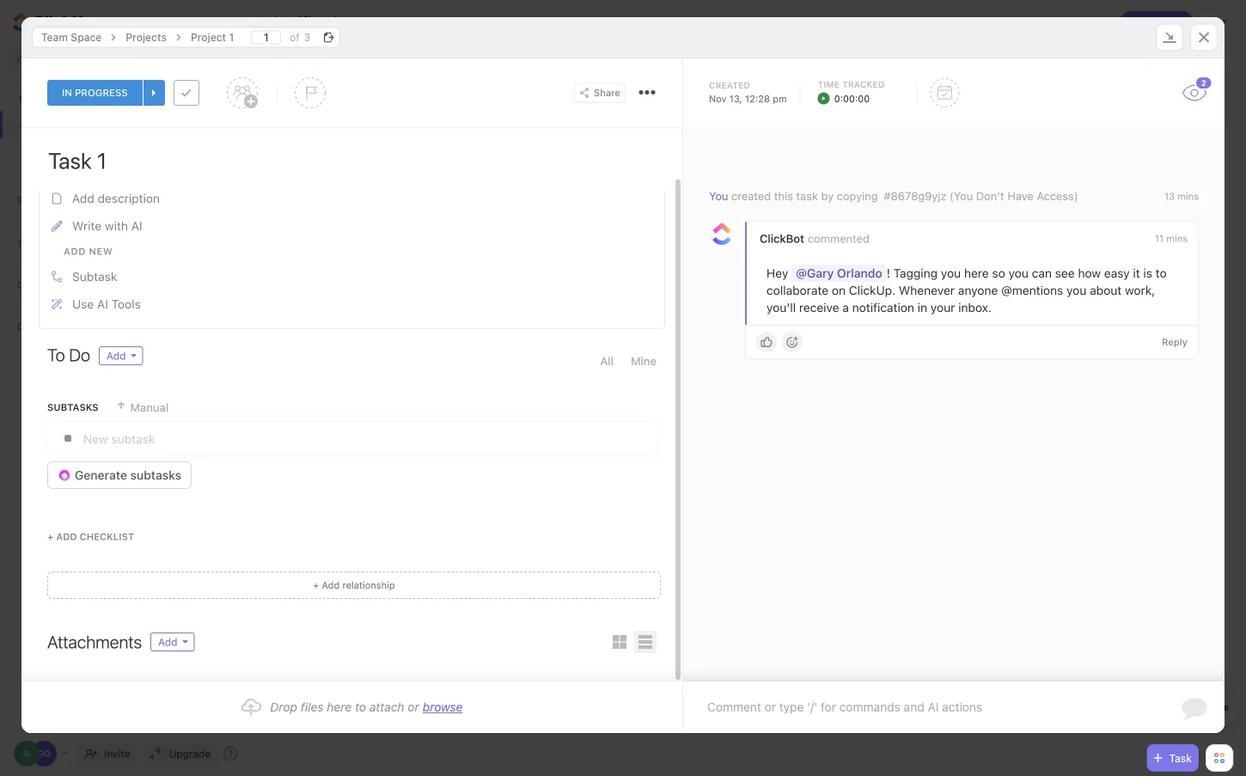 Task type: locate. For each thing, give the bounding box(es) containing it.
clickbot
[[760, 232, 805, 245]]

+
[[47, 531, 54, 543], [313, 580, 319, 591]]

in inside dropdown button
[[62, 87, 72, 99]]

0 vertical spatial all
[[999, 15, 1011, 28]]

receive inside task history region
[[800, 301, 840, 315]]

can left you
[[668, 184, 688, 199]]

2 vertical spatial it
[[773, 317, 781, 331]]

here inside task history region
[[965, 266, 989, 280]]

1 vertical spatial work,
[[1126, 283, 1156, 298]]

0 horizontal spatial here
[[327, 700, 352, 714]]

drop files here to attach or browse
[[270, 700, 463, 714]]

+ left checklist
[[47, 531, 54, 543]]

inbox. inside task history region
[[959, 301, 992, 315]]

! inside task history region
[[887, 266, 891, 280]]

collaborate up "commented"
[[806, 184, 868, 199]]

11 mins
[[1155, 233, 1188, 244]]

created nov 13, 12:28 pm
[[709, 80, 787, 104]]

0 horizontal spatial about
[[402, 202, 434, 216]]

all left assigned
[[999, 15, 1011, 28]]

0 vertical spatial so
[[628, 184, 641, 199]]

1 vertical spatial see
[[1056, 266, 1075, 280]]

1 vertical spatial ! tagging you here so you can see how easy it is to collaborate on clickup. whenever anyone @mentions you about work, you'll receive a notification in your inbox.
[[767, 266, 1171, 315]]

0 vertical spatial in
[[62, 87, 72, 99]]

add left new in the left of the page
[[64, 246, 86, 257]]

ai
[[131, 219, 142, 233], [97, 297, 108, 311]]

0 horizontal spatial tagging
[[529, 184, 574, 199]]

see left created
[[691, 184, 711, 199]]

1 vertical spatial add button
[[151, 633, 195, 652]]

work, inside task history region
[[1126, 283, 1156, 298]]

see
[[691, 184, 711, 199], [1056, 266, 1075, 280]]

ai right use
[[97, 297, 108, 311]]

0 horizontal spatial +
[[47, 531, 54, 543]]

1 vertical spatial so
[[993, 266, 1006, 280]]

1 horizontal spatial see
[[1056, 266, 1075, 280]]

notifications up the 3
[[273, 12, 363, 31]]

1 vertical spatial here
[[965, 266, 989, 280]]

0 vertical spatial you'll
[[471, 202, 500, 216]]

add up write
[[72, 191, 94, 205]]

write with ai
[[72, 219, 142, 233]]

notifications
[[273, 12, 363, 31], [43, 118, 111, 131]]

show
[[43, 146, 71, 159]]

1 horizontal spatial notification
[[853, 301, 915, 315]]

1 horizontal spatial tagging
[[894, 266, 938, 280]]

mins
[[1178, 191, 1199, 202], [1167, 233, 1188, 244]]

manual
[[130, 401, 169, 414]]

it inside task history region
[[1134, 266, 1141, 280]]

collaborate down "@gary"
[[767, 283, 829, 298]]

subtask button
[[45, 263, 659, 291]]

0 vertical spatial notifications
[[273, 12, 363, 31]]

back link
[[68, 233, 113, 251]]

1 horizontal spatial work,
[[1126, 283, 1156, 298]]

cleared
[[435, 14, 478, 28]]

1 vertical spatial all
[[600, 355, 614, 368]]

1
[[229, 31, 234, 43]]

new
[[89, 246, 113, 257]]

11
[[1155, 233, 1164, 244]]

1 vertical spatial collaborate
[[767, 283, 829, 298]]

1 vertical spatial easy
[[1105, 266, 1130, 280]]

1 horizontal spatial !
[[887, 266, 891, 280]]

whenever
[[938, 184, 994, 199], [899, 283, 955, 298]]

1 vertical spatial a
[[843, 301, 849, 315]]

1 horizontal spatial can
[[1032, 266, 1052, 280]]

how down access)
[[1079, 266, 1101, 280]]

on down '@gary orlando' "button"
[[832, 283, 846, 298]]

can
[[668, 184, 688, 199], [1032, 266, 1052, 280]]

#8678g9yjz
[[884, 190, 947, 202]]

your inside task history region
[[931, 301, 956, 315]]

0 horizontal spatial add button
[[99, 346, 143, 365]]

1 horizontal spatial add button
[[151, 633, 195, 652]]

1 vertical spatial in
[[622, 202, 632, 216]]

1 horizontal spatial about
[[1090, 283, 1122, 298]]

0 horizontal spatial can
[[668, 184, 688, 199]]

0 vertical spatial whenever
[[938, 184, 994, 199]]

0 vertical spatial inbox.
[[663, 202, 696, 216]]

upgrade link
[[142, 742, 218, 766]]

add left relationship
[[322, 580, 340, 591]]

home
[[43, 91, 74, 104]]

all left mine 'link'
[[600, 355, 614, 368]]

1 horizontal spatial easy
[[1105, 266, 1130, 280]]

invite
[[104, 748, 130, 760]]

add new
[[64, 246, 113, 257]]

0 horizontal spatial you'll
[[471, 202, 500, 216]]

mins right 13
[[1178, 191, 1199, 202]]

add button for to do
[[99, 346, 143, 365]]

1 horizontal spatial inbox.
[[959, 301, 992, 315]]

add button right attachments
[[151, 633, 195, 652]]

can down access)
[[1032, 266, 1052, 280]]

! tagging you here so you can see how easy it is to collaborate on clickup. whenever anyone @mentions you about work, you'll receive a notification in your inbox.
[[402, 184, 1129, 216], [767, 266, 1171, 315]]

0 vertical spatial notification
[[557, 202, 619, 216]]

anyone
[[998, 184, 1038, 199], [959, 283, 999, 298]]

0 horizontal spatial all
[[600, 355, 614, 368]]

1 vertical spatial inbox.
[[959, 301, 992, 315]]

have
[[1008, 190, 1034, 202]]

on right by
[[871, 184, 885, 199]]

ai right the with
[[131, 219, 142, 233]]

add
[[72, 191, 94, 205], [64, 246, 86, 257], [107, 350, 126, 362], [56, 531, 77, 543], [322, 580, 340, 591], [158, 636, 178, 648]]

0 vertical spatial see
[[691, 184, 711, 199]]

easy
[[740, 184, 766, 199], [1105, 266, 1130, 280]]

1 vertical spatial notification
[[853, 301, 915, 315]]

0 vertical spatial about
[[402, 202, 434, 216]]

0 horizontal spatial notifications
[[43, 118, 111, 131]]

mine link
[[631, 346, 657, 376]]

0 vertical spatial here
[[600, 184, 625, 199]]

1 vertical spatial you'll
[[767, 301, 796, 315]]

time tracked
[[818, 79, 885, 89]]

1 vertical spatial +
[[313, 580, 319, 591]]

1 horizontal spatial your
[[931, 301, 956, 315]]

1 horizontal spatial +
[[313, 580, 319, 591]]

add button right 'do'
[[99, 346, 143, 365]]

all inside task body element
[[600, 355, 614, 368]]

+ left relationship
[[313, 580, 319, 591]]

0 horizontal spatial in
[[62, 87, 72, 99]]

0 vertical spatial receive
[[504, 202, 544, 216]]

1 vertical spatial !
[[887, 266, 891, 280]]

0 horizontal spatial work,
[[438, 202, 468, 216]]

1 vertical spatial clickup.
[[849, 283, 896, 298]]

task
[[1170, 752, 1193, 764]]

all.
[[784, 317, 800, 331]]

whenever inside task history region
[[899, 283, 955, 298]]

collaborate
[[806, 184, 868, 199], [767, 283, 829, 298]]

dashboards
[[17, 279, 88, 291]]

0 vertical spatial work,
[[438, 202, 468, 216]]

0 horizontal spatial how
[[714, 184, 737, 199]]

see down access)
[[1056, 266, 1075, 280]]

0 vertical spatial a
[[547, 202, 554, 216]]

0 horizontal spatial on
[[832, 283, 846, 298]]

clickup. left (you
[[888, 184, 935, 199]]

0 vertical spatial ai
[[131, 219, 142, 233]]

attachments
[[47, 632, 142, 652]]

1 vertical spatial tagging
[[894, 266, 938, 280]]

1 horizontal spatial receive
[[800, 301, 840, 315]]

0 vertical spatial anyone
[[998, 184, 1038, 199]]

tracked
[[843, 79, 885, 89]]

12:28
[[745, 93, 770, 104]]

0 vertical spatial add button
[[99, 346, 143, 365]]

1 vertical spatial ai
[[97, 297, 108, 311]]

2 vertical spatial here
[[327, 700, 352, 714]]

you
[[577, 184, 597, 199], [644, 184, 665, 199], [1106, 184, 1126, 199], [941, 266, 961, 280], [1009, 266, 1029, 280], [1067, 283, 1087, 298]]

0 vertical spatial !
[[523, 184, 526, 199]]

0 vertical spatial mins
[[1178, 191, 1199, 202]]

Edit task name text field
[[48, 146, 657, 175]]

dialog
[[21, 17, 1225, 733]]

you'll
[[471, 202, 500, 216], [767, 301, 796, 315]]

(you
[[950, 190, 974, 202]]

to left by
[[792, 184, 803, 199]]

so left you
[[628, 184, 641, 199]]

to down 11
[[1156, 266, 1167, 280]]

you
[[709, 190, 729, 202]]

2 horizontal spatial in
[[918, 301, 928, 315]]

back
[[85, 236, 110, 248]]

1 horizontal spatial ai
[[131, 219, 142, 233]]

you've
[[703, 317, 740, 331]]

0 horizontal spatial is
[[779, 184, 788, 199]]

of
[[290, 31, 300, 43]]

0 vertical spatial it
[[769, 184, 776, 199]]

2 horizontal spatial here
[[965, 266, 989, 280]]

attach
[[370, 700, 405, 714]]

1 vertical spatial receive
[[800, 301, 840, 315]]

1 horizontal spatial you'll
[[767, 301, 796, 315]]

all link
[[600, 346, 614, 376]]

easy inside task history region
[[1105, 266, 1130, 280]]

notifications inside sidebar 'navigation'
[[43, 118, 111, 131]]

add description button
[[45, 185, 659, 212]]

2 vertical spatial in
[[918, 301, 928, 315]]

clickup. down orlando
[[849, 283, 896, 298]]

1 vertical spatial can
[[1032, 266, 1052, 280]]

to
[[1080, 15, 1090, 28], [792, 184, 803, 199], [1156, 266, 1167, 280], [355, 700, 366, 714]]

1 vertical spatial mins
[[1167, 233, 1188, 244]]

write with ai button
[[45, 212, 659, 240]]

mins for you created this task by copying #8678g9yjz (you don't have access)
[[1178, 191, 1199, 202]]

created
[[709, 80, 751, 90]]

0:00:00 button
[[818, 91, 896, 106]]

!
[[523, 184, 526, 199], [887, 266, 891, 280]]

0 vertical spatial can
[[668, 184, 688, 199]]

1 vertical spatial about
[[1090, 283, 1122, 298]]

how left this
[[714, 184, 737, 199]]

projects link
[[117, 27, 175, 48]]

mins right 11
[[1167, 233, 1188, 244]]

tagging
[[529, 184, 574, 199], [894, 266, 938, 280]]

clickup.
[[888, 184, 935, 199], [849, 283, 896, 298]]

add inside button
[[72, 191, 94, 205]]

3
[[304, 31, 311, 43]]

assigned to me
[[1033, 15, 1108, 28]]

1 vertical spatial your
[[931, 301, 956, 315]]

notifications up show more
[[43, 118, 111, 131]]

nov
[[709, 93, 727, 104]]

ai inside button
[[131, 219, 142, 233]]

13 mins
[[1165, 191, 1199, 202]]

manual button
[[116, 393, 169, 422]]

in inside task history region
[[918, 301, 928, 315]]

set priority element
[[295, 77, 326, 108]]

browse
[[423, 700, 463, 714]]

on
[[871, 184, 885, 199], [832, 283, 846, 298]]

0 vertical spatial on
[[871, 184, 885, 199]]

⌘k
[[220, 55, 236, 67]]

1 horizontal spatial how
[[1079, 266, 1101, 280]]

you created this task by copying #8678g9yjz (you don't have access)
[[709, 190, 1079, 202]]

so down "don't"
[[993, 266, 1006, 280]]

1 vertical spatial anyone
[[959, 283, 999, 298]]

@mentions inside task history region
[[1002, 283, 1064, 298]]

description
[[98, 191, 160, 205]]

1 horizontal spatial so
[[993, 266, 1006, 280]]

0 horizontal spatial ai
[[97, 297, 108, 311]]

2 vertical spatial @mentions
[[1002, 283, 1064, 298]]

clickup. inside task history region
[[849, 283, 896, 298]]

work,
[[438, 202, 468, 216], [1126, 283, 1156, 298]]

0 vertical spatial ! tagging you here so you can see how easy it is to collaborate on clickup. whenever anyone @mentions you about work, you'll receive a notification in your inbox.
[[402, 184, 1129, 216]]



Task type: vqa. For each thing, say whether or not it's contained in the screenshot.
Action Items button
no



Task type: describe. For each thing, give the bounding box(es) containing it.
notification inside task history region
[[853, 301, 915, 315]]

in progress button
[[47, 80, 143, 106]]

0:00:00
[[835, 93, 870, 104]]

by
[[822, 190, 834, 202]]

dialog containing to do
[[21, 17, 1225, 733]]

upgrade
[[169, 748, 211, 760]]

task settings image
[[645, 90, 650, 95]]

favorites
[[17, 195, 74, 206]]

0 horizontal spatial receive
[[504, 202, 544, 216]]

team space
[[41, 31, 102, 43]]

minimize task image
[[1163, 32, 1177, 43]]

progress
[[75, 87, 128, 99]]

share
[[594, 87, 621, 98]]

so inside task history region
[[993, 266, 1006, 280]]

0 vertical spatial collaborate
[[806, 184, 868, 199]]

@gary
[[796, 266, 834, 280]]

can inside task history region
[[1032, 266, 1052, 280]]

0 vertical spatial is
[[779, 184, 788, 199]]

to inside region
[[1156, 266, 1167, 280]]

reply
[[1163, 337, 1188, 348]]

share button
[[574, 83, 626, 103]]

+ add relationship
[[313, 580, 395, 591]]

task details element
[[21, 58, 1225, 128]]

with
[[105, 219, 128, 233]]

me
[[1093, 15, 1108, 28]]

use
[[72, 297, 94, 311]]

docs
[[17, 322, 46, 333]]

1 horizontal spatial all
[[999, 15, 1011, 28]]

1 horizontal spatial notifications
[[273, 12, 363, 31]]

@gary orlando button
[[792, 265, 887, 282]]

files
[[301, 700, 324, 714]]

task body element
[[21, 128, 683, 682]]

generate
[[75, 468, 127, 482]]

show more
[[43, 146, 101, 159]]

about inside task history region
[[1090, 283, 1122, 298]]

commented
[[808, 232, 870, 245]]

pm
[[773, 93, 787, 104]]

generate subtasks button
[[47, 462, 192, 489]]

subtasks
[[47, 402, 98, 413]]

13,
[[730, 93, 743, 104]]

team
[[41, 31, 68, 43]]

0 horizontal spatial see
[[691, 184, 711, 199]]

see inside task history region
[[1056, 266, 1075, 280]]

of 3
[[290, 31, 311, 43]]

tools
[[111, 297, 141, 311]]

search
[[34, 55, 67, 67]]

add button for attachments
[[151, 633, 195, 652]]

you'll inside task history region
[[767, 301, 796, 315]]

sidebar navigation
[[0, 0, 257, 776]]

! tagging you here so you can see how easy it is to collaborate on clickup. whenever anyone @mentions you about work, you'll receive a notification in your inbox. inside task history region
[[767, 266, 1171, 315]]

to left attach
[[355, 700, 366, 714]]

collaborate inside task history region
[[767, 283, 829, 298]]

a inside region
[[843, 301, 849, 315]]

0 vertical spatial how
[[714, 184, 737, 199]]

Set task position in this List number field
[[251, 31, 281, 44]]

seen
[[744, 317, 770, 331]]

1 vertical spatial @mentions
[[1041, 184, 1103, 199]]

0 vertical spatial clickup.
[[888, 184, 935, 199]]

or
[[408, 700, 419, 714]]

add right attachments
[[158, 636, 178, 648]]

ai inside button
[[97, 297, 108, 311]]

project 1
[[191, 31, 234, 43]]

write
[[72, 219, 102, 233]]

add description
[[72, 191, 160, 205]]

notifications link
[[0, 111, 257, 138]]

2 button
[[1182, 76, 1214, 101]]

this
[[774, 190, 793, 202]]

drop
[[270, 700, 298, 714]]

0 horizontal spatial easy
[[740, 184, 766, 199]]

mins for clickbot commented
[[1167, 233, 1188, 244]]

don't
[[977, 190, 1005, 202]]

0 horizontal spatial your
[[635, 202, 660, 216]]

task history region
[[684, 128, 1225, 682]]

do
[[69, 345, 90, 365]]

orlando
[[837, 266, 883, 280]]

task
[[797, 190, 818, 202]]

assigned
[[1033, 15, 1077, 28]]

how inside task history region
[[1079, 266, 1101, 280]]

set priority image
[[295, 77, 326, 108]]

is inside task history region
[[1144, 266, 1153, 280]]

0 horizontal spatial inbox.
[[663, 202, 696, 216]]

access)
[[1037, 190, 1079, 202]]

mine
[[631, 355, 657, 368]]

0 horizontal spatial so
[[628, 184, 641, 199]]

copying
[[837, 190, 878, 202]]

on inside task history region
[[832, 283, 846, 298]]

in progress
[[62, 87, 128, 99]]

add right 'do'
[[107, 350, 126, 362]]

1 horizontal spatial in
[[622, 202, 632, 216]]

anyone inside task history region
[[959, 283, 999, 298]]

generate subtasks
[[75, 468, 181, 482]]

more
[[75, 146, 101, 159]]

+ for + add checklist
[[47, 531, 54, 543]]

team space link
[[33, 27, 110, 48]]

0 horizontal spatial !
[[523, 184, 526, 199]]

1 horizontal spatial on
[[871, 184, 885, 199]]

favorites button
[[0, 180, 257, 221]]

home link
[[0, 83, 257, 111]]

2
[[1202, 78, 1207, 87]]

created
[[732, 190, 771, 202]]

New subtask text field
[[83, 423, 656, 454]]

tagging inside task history region
[[894, 266, 938, 280]]

+ for + add relationship
[[313, 580, 319, 591]]

to left me
[[1080, 15, 1090, 28]]

0 horizontal spatial a
[[547, 202, 554, 216]]

use ai tools button
[[45, 291, 659, 318]]

projects
[[126, 31, 167, 43]]

task locations element
[[21, 17, 1225, 58]]

add left checklist
[[56, 531, 77, 543]]

to do
[[47, 345, 90, 365]]

new
[[387, 14, 413, 28]]

pencil image
[[51, 220, 62, 232]]

relationship
[[343, 580, 395, 591]]

subtasks
[[130, 468, 181, 482]]

space
[[71, 31, 102, 43]]

hey @gary orlando
[[767, 266, 883, 280]]

clickbot commented
[[760, 232, 870, 245]]

time
[[818, 79, 840, 89]]

+ add checklist
[[47, 531, 134, 543]]

0 vertical spatial @mentions
[[1129, 15, 1185, 28]]

you've seen it all.
[[703, 317, 800, 331]]

hey
[[767, 266, 789, 280]]



